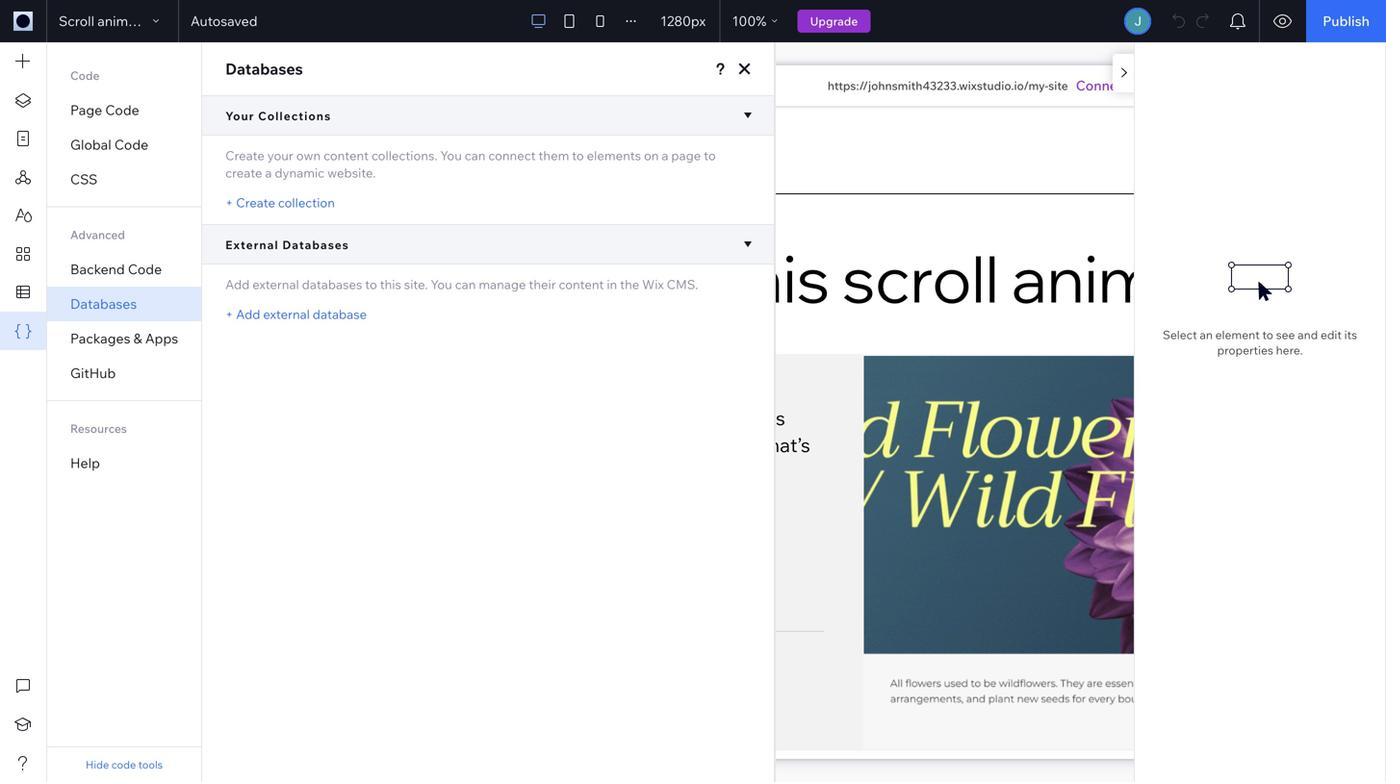 Task type: locate. For each thing, give the bounding box(es) containing it.
a down your
[[265, 165, 272, 181]]

can
[[465, 148, 486, 164], [455, 277, 476, 293]]

0 vertical spatial create
[[225, 148, 265, 164]]

1280 px
[[661, 13, 706, 29]]

content up the website.
[[324, 148, 369, 164]]

help
[[70, 455, 100, 472]]

backend
[[70, 261, 125, 278]]

page code
[[70, 102, 139, 118]]

1 vertical spatial add
[[236, 307, 260, 323]]

apps
[[145, 330, 178, 347]]

packages & apps
[[70, 330, 178, 347]]

0 vertical spatial can
[[465, 148, 486, 164]]

0 vertical spatial add
[[225, 277, 250, 293]]

the
[[620, 277, 639, 293]]

add
[[225, 277, 250, 293], [236, 307, 260, 323]]

0 horizontal spatial content
[[324, 148, 369, 164]]

can left manage
[[455, 277, 476, 293]]

external up + add external database
[[252, 277, 299, 293]]

to right them at the left top
[[572, 148, 584, 164]]

can inside create your own content collections. you can connect them to elements on a page to create a dynamic website.
[[465, 148, 486, 164]]

edit
[[1321, 328, 1342, 342]]

0 horizontal spatial a
[[265, 165, 272, 181]]

a
[[662, 148, 669, 164], [265, 165, 272, 181]]

+ down the create
[[225, 195, 233, 211]]

1 vertical spatial create
[[236, 195, 275, 211]]

0 vertical spatial a
[[662, 148, 669, 164]]

see
[[1276, 328, 1295, 342]]

1 vertical spatial content
[[559, 277, 604, 293]]

external left database
[[263, 307, 310, 323]]

code right backend
[[128, 261, 162, 278]]

databases
[[225, 59, 303, 78], [282, 238, 349, 252], [70, 296, 137, 312]]

hide code tools button
[[86, 758, 163, 773]]

an
[[1200, 328, 1213, 342]]

create up the create
[[225, 148, 265, 164]]

+ down external
[[225, 307, 233, 323]]

publish button
[[1307, 0, 1386, 42]]

add external databases to this site. you can manage their content in the wix cms.
[[225, 277, 698, 293]]

&
[[133, 330, 142, 347]]

code right global
[[114, 136, 148, 153]]

databases
[[302, 277, 362, 293]]

code for backend
[[128, 261, 162, 278]]

properties
[[1217, 343, 1274, 358]]

you right site.
[[431, 277, 452, 293]]

1 vertical spatial external
[[263, 307, 310, 323]]

0 vertical spatial you
[[440, 148, 462, 164]]

and
[[1298, 328, 1318, 342]]

global code
[[70, 136, 148, 153]]

add inside button
[[236, 307, 260, 323]]

manage
[[479, 277, 526, 293]]

to
[[572, 148, 584, 164], [704, 148, 716, 164], [365, 277, 377, 293], [1263, 328, 1274, 342]]

you
[[440, 148, 462, 164], [431, 277, 452, 293]]

own
[[296, 148, 321, 164]]

code right page at the left of the page
[[105, 102, 139, 118]]

element
[[1216, 328, 1260, 342]]

its
[[1345, 328, 1357, 342]]

0 vertical spatial external
[[252, 277, 299, 293]]

dynamic
[[275, 165, 325, 181]]

code for page
[[105, 102, 139, 118]]

hide code tools
[[86, 759, 163, 772]]

content left the in
[[559, 277, 604, 293]]

1 vertical spatial +
[[225, 307, 233, 323]]

1 vertical spatial can
[[455, 277, 476, 293]]

create
[[225, 165, 262, 181]]

2 + from the top
[[225, 307, 233, 323]]

1 vertical spatial you
[[431, 277, 452, 293]]

content
[[324, 148, 369, 164], [559, 277, 604, 293]]

+ inside button
[[225, 307, 233, 323]]

your collections
[[225, 109, 331, 123]]

2 vertical spatial databases
[[70, 296, 137, 312]]

external
[[252, 277, 299, 293], [263, 307, 310, 323]]

databases up your collections
[[225, 59, 303, 78]]

databases down collection
[[282, 238, 349, 252]]

0 vertical spatial +
[[225, 195, 233, 211]]

code
[[70, 68, 100, 83], [105, 102, 139, 118], [114, 136, 148, 153], [128, 261, 162, 278]]

you right collections.
[[440, 148, 462, 164]]

a right the on
[[662, 148, 669, 164]]

databases up "packages"
[[70, 296, 137, 312]]

to left see
[[1263, 328, 1274, 342]]

this
[[380, 277, 401, 293]]

you inside create your own content collections. you can connect them to elements on a page to create a dynamic website.
[[440, 148, 462, 164]]

1 vertical spatial a
[[265, 165, 272, 181]]

advanced
[[70, 228, 125, 242]]

connect
[[488, 148, 536, 164]]

+ add external database button
[[225, 305, 367, 324]]

global
[[70, 136, 111, 153]]

1 + from the top
[[225, 195, 233, 211]]

+ inside button
[[225, 195, 233, 211]]

external inside '+ add external database' button
[[263, 307, 310, 323]]

page
[[70, 102, 102, 118]]

create
[[225, 148, 265, 164], [236, 195, 275, 211]]

create your own content collections. you can connect them to elements on a page to create a dynamic website.
[[225, 148, 716, 181]]

code for global
[[114, 136, 148, 153]]

create down the create
[[236, 195, 275, 211]]

+ for + add external database
[[225, 307, 233, 323]]

your
[[225, 109, 255, 123]]

to inside select an element to see and edit its properties here.
[[1263, 328, 1274, 342]]

can left connect
[[465, 148, 486, 164]]

create inside create your own content collections. you can connect them to elements on a page to create a dynamic website.
[[225, 148, 265, 164]]

0 vertical spatial content
[[324, 148, 369, 164]]

create inside button
[[236, 195, 275, 211]]

page
[[671, 148, 701, 164]]

+
[[225, 195, 233, 211], [225, 307, 233, 323]]

code up page at the left of the page
[[70, 68, 100, 83]]



Task type: vqa. For each thing, say whether or not it's contained in the screenshot.
https://www.wix.com/mysite Connect Your Domain
no



Task type: describe. For each thing, give the bounding box(es) containing it.
collections
[[258, 109, 331, 123]]

0 vertical spatial databases
[[225, 59, 303, 78]]

code
[[111, 759, 136, 772]]

1280
[[661, 13, 691, 29]]

external databases
[[225, 238, 349, 252]]

avatar image
[[1127, 10, 1150, 33]]

select
[[1163, 328, 1197, 342]]

1 horizontal spatial a
[[662, 148, 669, 164]]

cms.
[[667, 277, 698, 293]]

css
[[70, 171, 98, 188]]

github
[[70, 365, 116, 382]]

external
[[225, 238, 279, 252]]

here.
[[1276, 343, 1303, 358]]

content inside create your own content collections. you can connect them to elements on a page to create a dynamic website.
[[324, 148, 369, 164]]

tools
[[138, 759, 163, 772]]

to left this
[[365, 277, 377, 293]]

domain
[[1133, 77, 1182, 94]]

their
[[529, 277, 556, 293]]

hide
[[86, 759, 109, 772]]

autosaved
[[191, 13, 258, 29]]

on
[[644, 148, 659, 164]]

+ create collection button
[[225, 194, 335, 213]]

+ add external database
[[225, 307, 367, 323]]

in
[[607, 277, 617, 293]]

wix
[[642, 277, 664, 293]]

publish
[[1323, 13, 1370, 29]]

%
[[756, 13, 767, 29]]

1 vertical spatial databases
[[282, 238, 349, 252]]

site
[[1049, 78, 1068, 93]]

px
[[691, 13, 706, 29]]

connect
[[1076, 77, 1130, 94]]

connect domain button
[[1076, 76, 1182, 95]]

them
[[539, 148, 569, 164]]

https://johnsmith43233.wixstudio.io/my-site connect domain
[[828, 77, 1182, 94]]

select an element to see and edit its properties here.
[[1163, 328, 1357, 358]]

site.
[[404, 277, 428, 293]]

packages
[[70, 330, 130, 347]]

collection
[[278, 195, 335, 211]]

to right page
[[704, 148, 716, 164]]

100 %
[[732, 13, 767, 29]]

website.
[[327, 165, 376, 181]]

+ for + create collection
[[225, 195, 233, 211]]

resources
[[70, 422, 127, 436]]

your
[[267, 148, 293, 164]]

+ create collection
[[225, 195, 335, 211]]

elements
[[587, 148, 641, 164]]

collections.
[[372, 148, 438, 164]]

https://johnsmith43233.wixstudio.io/my-
[[828, 78, 1049, 93]]

1 horizontal spatial content
[[559, 277, 604, 293]]

100
[[732, 13, 756, 29]]

backend code
[[70, 261, 162, 278]]

database
[[313, 307, 367, 323]]



